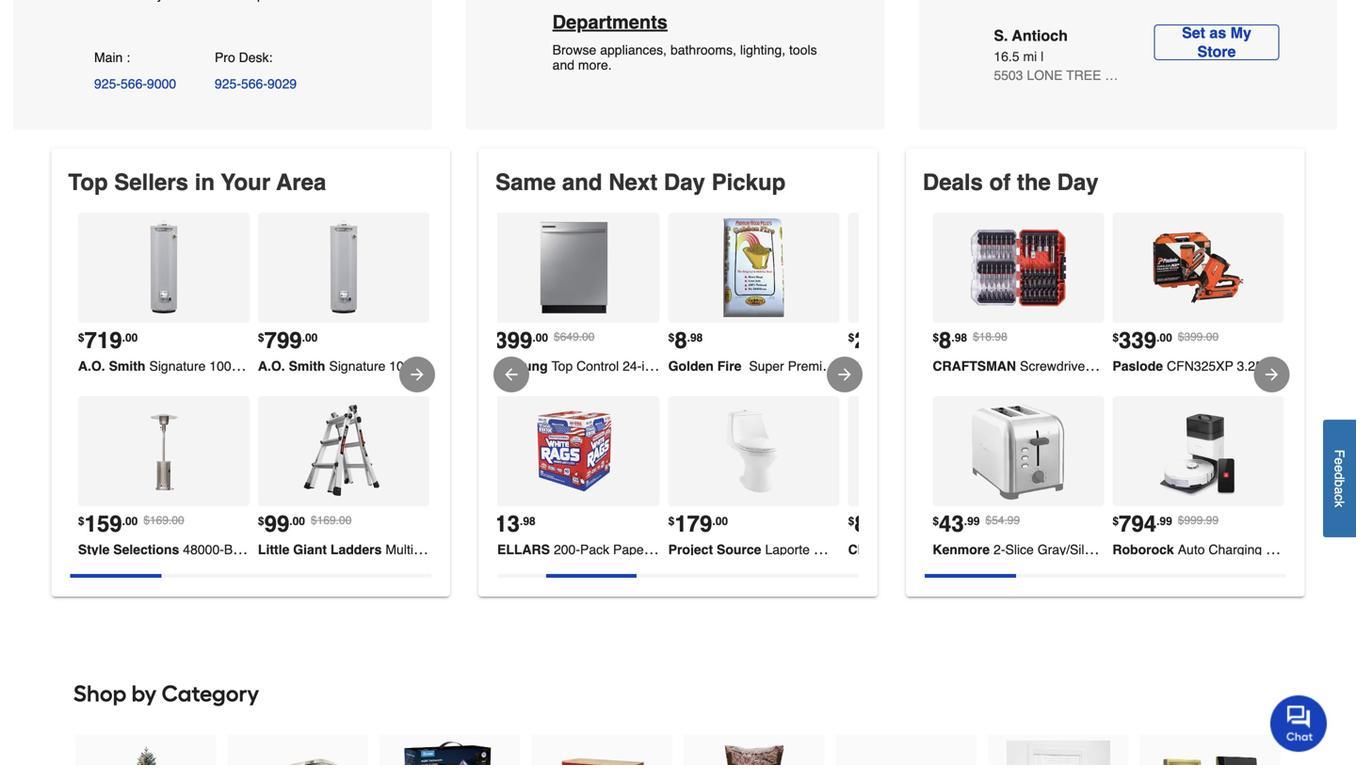 Task type: describe. For each thing, give the bounding box(es) containing it.
0 vertical spatial for
[[1331, 359, 1347, 374]]

925-566-9000 link
[[94, 74, 176, 93]]

$ for $ 43 . 99 $54.99
[[933, 515, 939, 528]]

$ 8 . 98
[[668, 328, 703, 354]]

m
[[1351, 359, 1356, 374]]

925-566-9000
[[94, 76, 176, 91]]

lb
[[610, 543, 621, 558]]

set as my store
[[1182, 24, 1252, 60]]

antioch
[[1012, 27, 1068, 44]]

. for $ 794 . 99 $999.99
[[1157, 515, 1160, 528]]

gas for 799
[[703, 359, 728, 374]]

2 arrow right image from the left
[[835, 365, 854, 384]]

natural for 719
[[484, 359, 526, 374]]

auto
[[1178, 543, 1205, 558]]

. for $ 159 . 00 $169.00
[[122, 515, 125, 528]]

smith for 799
[[289, 359, 325, 374]]

heater for 719
[[596, 359, 636, 374]]

f e e d b a c k
[[1332, 450, 1347, 508]]

$ for $ 799 . 00
[[258, 331, 264, 344]]

shop by category heading
[[73, 675, 1283, 713]]

2-
[[994, 543, 1005, 558]]

1 e from the top
[[1332, 458, 1347, 465]]

needs
[[1256, 543, 1294, 558]]

2 horizontal spatial -
[[1085, 543, 1089, 558]]

set as my store button
[[1154, 24, 1280, 61]]

799
[[264, 328, 302, 354]]

limited for 719
[[367, 359, 409, 374]]

(47-
[[1136, 359, 1159, 374]]

m14
[[417, 543, 443, 558]]

. for $ 339 . 00 $399.00
[[1157, 331, 1160, 344]]

0 horizontal spatial in
[[686, 359, 697, 374]]

- for .
[[689, 543, 694, 558]]

c
[[1347, 359, 1356, 374]]

200-
[[554, 543, 580, 558]]

chair
[[981, 543, 1012, 558]]

same
[[496, 170, 556, 195]]

1 horizontal spatial your
[[1226, 543, 1253, 558]]

vac
[[1338, 543, 1356, 558]]

pet
[[1266, 543, 1286, 558]]

c
[[1332, 495, 1347, 501]]

a.o. smith signature 100 50-gallon tall 6-year limited 40000-btu natural gas water heater
[[258, 359, 809, 374]]

pack
[[580, 543, 609, 558]]

robotic
[[1289, 543, 1334, 558]]

8 for $ 8 . 98
[[675, 328, 687, 354]]

in right cloths
[[1187, 543, 1197, 558]]

star,
[[1057, 359, 1095, 374]]

$ for $ 269 craftsman
[[848, 331, 855, 344]]

s. antioch link
[[994, 24, 1154, 47]]

and inside the departments browse appliances, bathrooms, lighting, tools and more.
[[553, 57, 575, 73]]

height
[[1016, 543, 1054, 558]]

sellers
[[114, 170, 188, 195]]

a.o. smith signature 100 40-gallons tall 6-year limited 40000-btu natural gas water heater
[[78, 359, 636, 374]]

. for $ 719 . 00
[[122, 331, 125, 344]]

multi-
[[785, 543, 818, 558]]

13 . 98
[[495, 511, 536, 537]]

925-566-9029 link
[[215, 74, 297, 93]]

8 for $ 8 . 98 $18.98
[[939, 328, 952, 354]]

watt
[[1133, 543, 1160, 558]]

$999.99
[[1178, 514, 1219, 527]]

tools image
[[550, 741, 654, 766]]

. for $ 799 . 00
[[302, 331, 305, 344]]

1 vertical spatial all
[[1208, 543, 1223, 558]]

1 horizontal spatial in
[[1244, 543, 1255, 558]]

deals of the day image for 794
[[1149, 402, 1248, 501]]

category
[[162, 680, 259, 708]]

3.25-
[[1237, 359, 1267, 374]]

hardware image
[[1159, 741, 1262, 766]]

like
[[738, 543, 762, 558]]

269
[[855, 328, 892, 354]]

top sellers in your area image for 48000-btu stainless steel stainless steel floorstanding liquid propane patio heater
[[114, 402, 213, 501]]

heater for 799
[[770, 359, 809, 374]]

b
[[1332, 480, 1347, 487]]

98 inside the '13 . 98'
[[523, 515, 536, 528]]

| inside the s. antioch 16.5 mi | 5503 lone tree way
[[1041, 49, 1044, 64]]

$ for $ 794 . 99 $999.99
[[1113, 515, 1119, 528]]

99 for 794
[[1160, 515, 1172, 528]]

$ for $ 339 . 00 $399.00
[[1113, 331, 1119, 344]]

in right sellers
[[195, 170, 215, 195]]

fire
[[717, 359, 742, 374]]

s.
[[994, 27, 1008, 44]]

deals of the day
[[923, 170, 1099, 195]]

1 arrow right image from the left
[[408, 365, 427, 384]]

deals
[[923, 170, 983, 195]]

deals of the day image for 8
[[969, 219, 1068, 317]]

a.o. for 799
[[258, 359, 285, 374]]

$ for $ 8 christy's
[[848, 515, 855, 528]]

departments
[[553, 11, 668, 33]]

towel
[[652, 543, 685, 558]]

roborock
[[1113, 543, 1174, 558]]

6- for 719
[[326, 359, 337, 374]]

year for 799
[[511, 359, 536, 374]]

charging
[[1209, 543, 1262, 558]]

$ 159 . 00 $169.00
[[78, 511, 184, 537]]

arrow left image
[[502, 365, 521, 384]]

(fingerprint
[[773, 359, 840, 374]]

. inside 399 . 00 $649.00
[[532, 331, 536, 344]]

0 horizontal spatial set
[[1112, 359, 1132, 374]]

bathrooms,
[[671, 42, 737, 57]]

flush
[[882, 543, 914, 558]]

load
[[624, 543, 654, 558]]

1 horizontal spatial heater
[[646, 543, 685, 558]]

deals of the day image for 339
[[1149, 219, 1248, 317]]

samsung top control 24-in built-in dishwasher (fingerprint resistant stainless steel) energy star, 53-dba
[[488, 359, 1143, 374]]

laporte
[[765, 543, 810, 558]]

2 horizontal spatial stainless
[[903, 359, 956, 374]]

cloth,
[[766, 543, 800, 558]]

40
[[896, 359, 910, 374]]

1 pellets from the left
[[844, 359, 884, 374]]

elongated
[[918, 543, 977, 558]]

lighting,
[[740, 42, 786, 57]]

lbs
[[914, 359, 935, 374]]

$ 43 . 99 $54.99
[[933, 511, 1020, 537]]

3 natural from the left
[[1131, 359, 1174, 374]]

a.o. for 719
[[78, 359, 105, 374]]

98 for $ 8 . 98
[[690, 331, 703, 344]]

project source laporte white dual flush elongated chair height watersense toilet 12-in rough-in 1.1-gpf
[[668, 543, 1308, 558]]

| left dba
[[1106, 359, 1110, 374]]

f
[[1332, 450, 1347, 458]]

top sellers in your area image for multi m14 14.3-ft reach type 1a- 300-lb load capacity telescoping multi-position ladder
[[294, 402, 393, 501]]

area
[[276, 170, 326, 195]]

signature for 799
[[329, 359, 386, 374]]

| right the 'lbs' on the top of the page
[[939, 359, 942, 374]]

cloths
[[1148, 543, 1186, 558]]

lawn & garden image
[[702, 741, 806, 766]]

f e e d b a c k button
[[1323, 420, 1356, 538]]

925- for 925-566-9029
[[215, 76, 241, 91]]

0 horizontal spatial 99
[[264, 511, 289, 537]]

in left 30-
[[1267, 359, 1277, 374]]

159
[[84, 511, 122, 537]]

$ for $ 99 . 00 $169.00
[[258, 515, 264, 528]]

set inside set as my store
[[1182, 24, 1206, 41]]

btu for 719
[[454, 359, 480, 374]]

$ for $ 719 . 00
[[78, 331, 84, 344]]

kenmore
[[933, 543, 990, 558]]

24-
[[623, 359, 642, 374]]

00 for 179
[[716, 515, 728, 528]]

signature for 719
[[149, 359, 206, 374]]

gallons
[[254, 359, 299, 374]]

$ 269 craftsman
[[848, 328, 932, 374]]

works
[[697, 543, 734, 558]]

cleaning
[[1093, 543, 1145, 558]]

year for 719
[[337, 359, 363, 374]]

$ 99 . 00 $169.00
[[258, 511, 352, 537]]

0 horizontal spatial your
[[221, 170, 270, 195]]

99 for 43
[[967, 515, 980, 528]]

style
[[78, 543, 110, 558]]

$ 719 . 00
[[78, 328, 138, 354]]

399
[[495, 328, 532, 354]]



Task type: vqa. For each thing, say whether or not it's contained in the screenshot.
arrow right icon for 799
yes



Task type: locate. For each thing, give the bounding box(es) containing it.
| right ash
[[1243, 359, 1247, 374]]

day right next
[[664, 170, 705, 195]]

deals of the day image up $399.00
[[1149, 219, 1248, 317]]

1 horizontal spatial a.o.
[[258, 359, 285, 374]]

1 horizontal spatial arrow right image
[[835, 365, 854, 384]]

40000- for 719
[[413, 359, 454, 374]]

6-
[[326, 359, 337, 374], [499, 359, 511, 374]]

2 $169.00 from the left
[[311, 514, 352, 527]]

$ inside $ 719 . 00
[[78, 331, 84, 344]]

stainless
[[903, 359, 956, 374], [254, 543, 308, 558], [345, 543, 398, 558]]

tree
[[1066, 68, 1101, 83]]

gas down 399 . 00 $649.00
[[530, 359, 554, 374]]

0 horizontal spatial 100
[[209, 359, 231, 374]]

100 left 40-
[[209, 359, 231, 374]]

a.o. right 40-
[[258, 359, 285, 374]]

1 horizontal spatial signature
[[329, 359, 386, 374]]

. inside $ 339 . 00 $399.00
[[1157, 331, 1160, 344]]

pellets down the 269
[[844, 359, 884, 374]]

925- down pro
[[215, 76, 241, 91]]

your left area
[[221, 170, 270, 195]]

$ inside $ 99 . 00 $169.00
[[258, 515, 264, 528]]

top sellers in your area image down sellers
[[114, 219, 213, 317]]

craftsman
[[848, 359, 932, 374], [933, 359, 1016, 374]]

1 vertical spatial for
[[1190, 543, 1205, 558]]

1 horizontal spatial 100
[[389, 359, 411, 374]]

00 right 399
[[536, 331, 548, 344]]

year down 399
[[511, 359, 536, 374]]

. inside $ 8 . 98 $18.98
[[952, 331, 955, 344]]

2 signature from the left
[[329, 359, 386, 374]]

. inside $ 799 . 00
[[302, 331, 305, 344]]

1 gas from the left
[[530, 359, 554, 374]]

925- down "main"
[[94, 76, 121, 91]]

$ inside $ 799 . 00
[[258, 331, 264, 344]]

top down 399 . 00 $649.00
[[552, 359, 573, 374]]

1 scrollbar from the left
[[70, 575, 161, 578]]

e up d
[[1332, 458, 1347, 465]]

0 horizontal spatial pellets
[[844, 359, 884, 374]]

craftsman down the 269
[[848, 359, 932, 374]]

2 water from the left
[[731, 359, 766, 374]]

sellars 200-pack paper towel - works like cloth, soft on hands and face, strong and absorbent - cleaning cloths for all your needs
[[488, 543, 1294, 558]]

lighting & ceiling fans image
[[398, 741, 502, 766]]

43
[[939, 511, 964, 537]]

douglas
[[983, 359, 1032, 374]]

40000- left arrow left image
[[413, 359, 454, 374]]

arrow right image
[[408, 365, 427, 384], [835, 365, 854, 384]]

1 horizontal spatial -
[[888, 359, 892, 374]]

1 925- from the left
[[94, 76, 121, 91]]

1 $169.00 from the left
[[143, 514, 184, 527]]

electrical image
[[246, 741, 350, 766]]

99 inside $ 43 . 99 $54.99
[[967, 515, 980, 528]]

selections
[[113, 543, 179, 558]]

0 horizontal spatial 8
[[675, 328, 687, 354]]

98 inside $ 8 . 98 $18.98
[[955, 331, 967, 344]]

40000- for 799
[[586, 359, 627, 374]]

98 for $ 8 . 98 $18.98
[[955, 331, 967, 344]]

1 566- from the left
[[121, 76, 147, 91]]

0 horizontal spatial 6-
[[326, 359, 337, 374]]

0 vertical spatial all
[[1113, 359, 1127, 374]]

1 100 from the left
[[209, 359, 231, 374]]

6- down 399
[[499, 359, 511, 374]]

100 left "50-"
[[389, 359, 411, 374]]

0 horizontal spatial year
[[337, 359, 363, 374]]

1 horizontal spatial smith
[[289, 359, 325, 374]]

top sellers in your area
[[68, 170, 326, 195]]

water
[[558, 359, 593, 374], [731, 359, 766, 374]]

850-
[[1107, 543, 1133, 558]]

deals of the day image up $999.99
[[1149, 402, 1248, 501]]

2 100 from the left
[[389, 359, 411, 374]]

399 . 00 $649.00
[[495, 328, 595, 354]]

0 horizontal spatial stainless
[[254, 543, 308, 558]]

2 steel from the left
[[402, 543, 432, 558]]

pellets
[[844, 359, 884, 374], [1288, 359, 1328, 374]]

wood
[[1250, 359, 1285, 374]]

water for 799
[[731, 359, 766, 374]]

00 inside $ 799 . 00
[[305, 331, 318, 344]]

same and next day pickup image down super
[[705, 402, 804, 501]]

98 right 13
[[523, 515, 536, 528]]

. for $ 99 . 00 $169.00
[[289, 515, 293, 528]]

$ inside $ 8 . 98
[[668, 331, 675, 344]]

ash
[[1217, 359, 1240, 374]]

2 pellets from the left
[[1288, 359, 1328, 374]]

566- down desk:
[[241, 76, 267, 91]]

1 smith from the left
[[109, 359, 146, 374]]

limited for 799
[[540, 359, 583, 374]]

scrollbar down "style"
[[70, 575, 161, 578]]

s. antioch 16.5 mi | 5503 lone tree way
[[994, 27, 1134, 83]]

water for 719
[[558, 359, 593, 374]]

1 horizontal spatial set
[[1182, 24, 1206, 41]]

0 horizontal spatial craftsman
[[848, 359, 932, 374]]

2 40000- from the left
[[586, 359, 627, 374]]

2 horizontal spatial natural
[[1131, 359, 1174, 374]]

top sellers in your area image
[[114, 219, 213, 317], [294, 219, 393, 317], [114, 402, 213, 501], [294, 402, 393, 501]]

multi
[[386, 543, 413, 558]]

0 vertical spatial in
[[686, 359, 697, 374]]

tall for 799
[[476, 359, 495, 374]]

water right golden
[[731, 359, 766, 374]]

day
[[664, 170, 705, 195], [1057, 170, 1099, 195]]

925- for 925-566-9000
[[94, 76, 121, 91]]

00 right 339
[[1160, 331, 1172, 344]]

2 horizontal spatial 98
[[955, 331, 967, 344]]

1 horizontal spatial $169.00
[[311, 514, 352, 527]]

top sellers in your area image for signature 100 50-gallon tall 6-year limited 40000-btu natural gas water heater
[[294, 219, 393, 317]]

566- down :
[[121, 76, 147, 91]]

btu left built-
[[627, 359, 654, 374]]

$169.00 for 99
[[311, 514, 352, 527]]

2 horizontal spatial btu
[[627, 359, 654, 374]]

1 horizontal spatial natural
[[657, 359, 700, 374]]

2 smith from the left
[[289, 359, 325, 374]]

1 horizontal spatial 6-
[[499, 359, 511, 374]]

a.o. down 719 at left top
[[78, 359, 105, 374]]

$ inside $ 8 christy's
[[848, 515, 855, 528]]

source
[[717, 543, 761, 558]]

8
[[675, 328, 687, 354], [939, 328, 952, 354], [855, 511, 867, 537]]

1 horizontal spatial gas
[[703, 359, 728, 374]]

stainless left the steel)
[[903, 359, 956, 374]]

1 horizontal spatial scrollbar
[[546, 575, 637, 578]]

deals of the day image up $18.98
[[969, 219, 1068, 317]]

scrollbar
[[70, 575, 161, 578], [546, 575, 637, 578], [925, 575, 1016, 578]]

tall for 719
[[302, 359, 322, 374]]

craftsman down $ 8 . 98 $18.98
[[933, 359, 1016, 374]]

smith down $ 719 . 00
[[109, 359, 146, 374]]

1 40000- from the left
[[413, 359, 454, 374]]

day for the
[[1057, 170, 1099, 195]]

1 water from the left
[[558, 359, 593, 374]]

1 year from the left
[[337, 359, 363, 374]]

719
[[84, 328, 122, 354]]

signature left "50-"
[[329, 359, 386, 374]]

0 horizontal spatial natural
[[484, 359, 526, 374]]

2 horizontal spatial 99
[[1160, 515, 1172, 528]]

same and next day pickup image for .
[[525, 402, 624, 501]]

1 horizontal spatial pellets
[[1288, 359, 1328, 374]]

00 for 159
[[125, 515, 138, 528]]

1 horizontal spatial craftsman
[[933, 359, 1016, 374]]

2 natural from the left
[[657, 359, 700, 374]]

50-
[[415, 359, 434, 374]]

stainless left m14
[[345, 543, 398, 558]]

$ inside $ 43 . 99 $54.99
[[933, 515, 939, 528]]

0 vertical spatial your
[[221, 170, 270, 195]]

top sellers in your area image for signature 100 40-gallons tall 6-year limited 40000-btu natural gas water heater
[[114, 219, 213, 317]]

1 horizontal spatial 8
[[855, 511, 867, 537]]

. for $ 8 . 98
[[687, 331, 690, 344]]

|
[[1041, 49, 1044, 64], [939, 359, 942, 374], [1106, 359, 1110, 374], [1243, 359, 1247, 374]]

paper
[[613, 543, 648, 558]]

same and next day pickup
[[496, 170, 786, 195]]

smith down $ 799 . 00
[[289, 359, 325, 374]]

1 craftsman from the left
[[848, 359, 932, 374]]

gas for 719
[[530, 359, 554, 374]]

white
[[814, 543, 847, 558]]

1 horizontal spatial 99
[[967, 515, 980, 528]]

scrollbar for 43
[[925, 575, 1016, 578]]

1 horizontal spatial 98
[[690, 331, 703, 344]]

$399.00
[[1178, 331, 1219, 344]]

8 up dual
[[855, 511, 867, 537]]

same and next day pickup image for $649.00
[[525, 219, 624, 317]]

dba
[[1118, 359, 1143, 374]]

steel left the 14.3-
[[402, 543, 432, 558]]

$169.00 for 159
[[143, 514, 184, 527]]

. for $ 8 . 98 $18.98
[[952, 331, 955, 344]]

set left as
[[1182, 24, 1206, 41]]

. inside $ 43 . 99 $54.99
[[964, 515, 967, 528]]

2 6- from the left
[[499, 359, 511, 374]]

top sellers in your area image up the $ 159 . 00 $169.00
[[114, 402, 213, 501]]

top left sellers
[[68, 170, 108, 195]]

tall left arrow left image
[[476, 359, 495, 374]]

steel down $ 99 . 00 $169.00
[[311, 543, 341, 558]]

8 up 100% at the top of page
[[939, 328, 952, 354]]

0 horizontal spatial signature
[[149, 359, 206, 374]]

0 horizontal spatial limited
[[367, 359, 409, 374]]

566- for 9029
[[241, 76, 267, 91]]

year
[[337, 359, 363, 374], [511, 359, 536, 374]]

0 horizontal spatial arrow right image
[[408, 365, 427, 384]]

a
[[1332, 487, 1347, 495]]

$169.00 inside $ 99 . 00 $169.00
[[311, 514, 352, 527]]

. inside $ 794 . 99 $999.99
[[1157, 515, 1160, 528]]

2 925- from the left
[[215, 76, 241, 91]]

00 inside $ 99 . 00 $169.00
[[293, 515, 305, 528]]

mi
[[1023, 49, 1037, 64]]

1 steel from the left
[[311, 543, 341, 558]]

type
[[529, 543, 558, 558]]

gray/silver
[[1038, 543, 1103, 558]]

&
[[1177, 359, 1186, 374]]

. inside $ 8 . 98
[[687, 331, 690, 344]]

limited down 399 . 00 $649.00
[[540, 359, 583, 374]]

1 horizontal spatial 566-
[[241, 76, 267, 91]]

00 for 99
[[293, 515, 305, 528]]

1 signature from the left
[[149, 359, 206, 374]]

pellets right arrow right image
[[1288, 359, 1328, 374]]

for right 12- at the right bottom of page
[[1190, 543, 1205, 558]]

1 6- from the left
[[326, 359, 337, 374]]

face,
[[917, 543, 950, 558]]

$ for $ 8 . 98
[[668, 331, 675, 344]]

gallon
[[434, 359, 472, 374]]

all right bit
[[1113, 359, 1127, 374]]

2 craftsman from the left
[[933, 359, 1016, 374]]

1 limited from the left
[[367, 359, 409, 374]]

paslode cfn325xp 3.25-in 30-degree c
[[1113, 359, 1356, 374]]

0 horizontal spatial 925-
[[94, 76, 121, 91]]

btu right "50-"
[[454, 359, 480, 374]]

natural down 399
[[484, 359, 526, 374]]

1 horizontal spatial 925-
[[215, 76, 241, 91]]

year right gallons
[[337, 359, 363, 374]]

same and next day pickup image for 8
[[705, 219, 804, 317]]

0 horizontal spatial btu
[[224, 543, 250, 558]]

top sellers in your area image up $ 799 . 00
[[294, 219, 393, 317]]

1 vertical spatial set
[[1112, 359, 1132, 374]]

- for 8
[[888, 359, 892, 374]]

8 up golden
[[675, 328, 687, 354]]

in left built-
[[642, 359, 652, 374]]

2 tall from the left
[[476, 359, 495, 374]]

heater
[[596, 359, 636, 374], [770, 359, 809, 374], [646, 543, 685, 558]]

d
[[1332, 473, 1347, 480]]

browse
[[553, 42, 597, 57]]

telescoping
[[712, 543, 782, 558]]

0 horizontal spatial all
[[1113, 359, 1127, 374]]

$169.00 up giant
[[311, 514, 352, 527]]

1.1-
[[1258, 543, 1281, 558]]

roborock auto charging pet robotic vac
[[1113, 543, 1356, 558]]

0 horizontal spatial steel
[[311, 543, 341, 558]]

99 right 794 at the bottom right of page
[[1160, 515, 1172, 528]]

- left the cleaning
[[1085, 543, 1089, 558]]

dishwasher
[[700, 359, 769, 374]]

0 horizontal spatial 98
[[523, 515, 536, 528]]

scrollbar down pack
[[546, 575, 637, 578]]

same and next day pickup image for 179
[[705, 402, 804, 501]]

00 up giant
[[293, 515, 305, 528]]

1 tall from the left
[[302, 359, 322, 374]]

project
[[668, 543, 713, 558]]

.
[[122, 331, 125, 344], [302, 331, 305, 344], [532, 331, 536, 344], [687, 331, 690, 344], [952, 331, 955, 344], [1157, 331, 1160, 344], [122, 515, 125, 528], [289, 515, 293, 528], [520, 515, 523, 528], [712, 515, 716, 528], [964, 515, 967, 528], [1157, 515, 1160, 528]]

$ inside $ 269 craftsman
[[848, 331, 855, 344]]

way
[[1105, 68, 1134, 83]]

dual
[[851, 543, 878, 558]]

holiday decorations image
[[94, 741, 198, 766]]

natural for 799
[[657, 359, 700, 374]]

1 horizontal spatial tall
[[476, 359, 495, 374]]

day right the
[[1057, 170, 1099, 195]]

2 a.o. from the left
[[258, 359, 285, 374]]

2 horizontal spatial 8
[[939, 328, 952, 354]]

pro
[[215, 50, 235, 65]]

0 horizontal spatial a.o.
[[78, 359, 105, 374]]

00 for 339
[[1160, 331, 1172, 344]]

little giant ladders multi m14 14.3-ft reach type 1a- 300-lb load capacity telescoping multi-position ladder
[[258, 543, 909, 558]]

00 inside $ 339 . 00 $399.00
[[1160, 331, 1172, 344]]

48000-
[[183, 543, 224, 558]]

samsung
[[488, 359, 548, 374]]

for left c
[[1331, 359, 1347, 374]]

propane
[[558, 543, 608, 558]]

0 horizontal spatial -
[[689, 543, 694, 558]]

0 horizontal spatial water
[[558, 359, 593, 374]]

1 horizontal spatial 40000-
[[586, 359, 627, 374]]

2 horizontal spatial heater
[[770, 359, 809, 374]]

smith for 719
[[109, 359, 146, 374]]

1 vertical spatial your
[[1226, 543, 1253, 558]]

40-
[[235, 359, 254, 374]]

0 horizontal spatial 40000-
[[413, 359, 454, 374]]

2 scrollbar from the left
[[546, 575, 637, 578]]

$ 8 christy's
[[848, 511, 904, 558]]

1 day from the left
[[664, 170, 705, 195]]

water down '$649.00'
[[558, 359, 593, 374]]

$ for $ 179 . 00
[[668, 515, 675, 528]]

1 horizontal spatial top
[[552, 359, 573, 374]]

98 up 100% at the top of page
[[955, 331, 967, 344]]

deals of the day image
[[969, 219, 1068, 317], [1149, 219, 1248, 317], [969, 402, 1068, 501], [1149, 402, 1248, 501]]

3 scrollbar from the left
[[925, 575, 1016, 578]]

1 vertical spatial in
[[1244, 543, 1255, 558]]

liquid
[[519, 543, 555, 558]]

566- for 9000
[[121, 76, 147, 91]]

00 right 159
[[125, 515, 138, 528]]

100%
[[946, 359, 980, 374]]

98 up golden
[[690, 331, 703, 344]]

0 horizontal spatial top
[[68, 170, 108, 195]]

set right bit
[[1112, 359, 1132, 374]]

home decor image
[[1007, 741, 1110, 766]]

arrow right image
[[1263, 365, 1281, 384]]

98 inside $ 8 . 98
[[690, 331, 703, 344]]

1 horizontal spatial stainless
[[345, 543, 398, 558]]

scrollbar down strong
[[925, 575, 1016, 578]]

1 horizontal spatial all
[[1208, 543, 1223, 558]]

. inside the '13 . 98'
[[520, 515, 523, 528]]

1 natural from the left
[[484, 359, 526, 374]]

1 horizontal spatial water
[[731, 359, 766, 374]]

2 limited from the left
[[540, 359, 583, 374]]

$ inside the $ 159 . 00 $169.00
[[78, 515, 84, 528]]

2 gas from the left
[[703, 359, 728, 374]]

same and next day pickup image
[[525, 219, 624, 317], [705, 219, 804, 317], [525, 402, 624, 501], [705, 402, 804, 501]]

as
[[1210, 24, 1226, 41]]

2 e from the top
[[1332, 465, 1347, 473]]

gas right built-
[[703, 359, 728, 374]]

btu for 799
[[627, 359, 654, 374]]

100
[[209, 359, 231, 374], [389, 359, 411, 374]]

0 horizontal spatial 566-
[[121, 76, 147, 91]]

0 horizontal spatial day
[[664, 170, 705, 195]]

chat invite button image
[[1271, 695, 1328, 753]]

btu left little
[[224, 543, 250, 558]]

99 up little
[[264, 511, 289, 537]]

2 566- from the left
[[241, 76, 267, 91]]

gpf
[[1281, 543, 1308, 558]]

steel)
[[960, 359, 994, 374]]

$ inside $ 8 . 98 $18.98
[[933, 331, 939, 344]]

day for next
[[664, 170, 705, 195]]

tall down $ 799 . 00
[[302, 359, 322, 374]]

- left 40
[[888, 359, 892, 374]]

$ for $ 8 . 98 $18.98
[[933, 331, 939, 344]]

store
[[1198, 43, 1236, 60]]

limited left "50-"
[[367, 359, 409, 374]]

0 horizontal spatial tall
[[302, 359, 322, 374]]

e up b
[[1332, 465, 1347, 473]]

0 horizontal spatial heater
[[596, 359, 636, 374]]

0 horizontal spatial scrollbar
[[70, 575, 161, 578]]

. inside the $ 159 . 00 $169.00
[[122, 515, 125, 528]]

$ inside $ 339 . 00 $399.00
[[1113, 331, 1119, 344]]

$169.00 up 'selections' on the left of page
[[143, 514, 184, 527]]

scrollbar for 159
[[70, 575, 161, 578]]

1 horizontal spatial steel
[[402, 543, 432, 558]]

100 for 719
[[209, 359, 231, 374]]

1 horizontal spatial year
[[511, 359, 536, 374]]

00 for 719
[[125, 331, 138, 344]]

0 horizontal spatial smith
[[109, 359, 146, 374]]

toaster
[[1163, 543, 1206, 558]]

$18.98
[[973, 331, 1008, 344]]

same and next day pickup image down control
[[525, 402, 624, 501]]

0 horizontal spatial for
[[1190, 543, 1205, 558]]

all
[[1113, 359, 1127, 374], [1208, 543, 1223, 558]]

99 inside $ 794 . 99 $999.99
[[1160, 515, 1172, 528]]

. inside $ 719 . 00
[[122, 331, 125, 344]]

2 year from the left
[[511, 359, 536, 374]]

- right towel
[[689, 543, 694, 558]]

0 horizontal spatial gas
[[530, 359, 554, 374]]

0 horizontal spatial $169.00
[[143, 514, 184, 527]]

1 horizontal spatial for
[[1331, 359, 1347, 374]]

1 a.o. from the left
[[78, 359, 105, 374]]

0 vertical spatial top
[[68, 170, 108, 195]]

same and next day pickup image down pickup
[[705, 219, 804, 317]]

departments browse appliances, bathrooms, lighting, tools and more.
[[553, 11, 821, 73]]

0 vertical spatial set
[[1182, 24, 1206, 41]]

natural down $ 339 . 00 $399.00
[[1131, 359, 1174, 374]]

$ 8 . 98 $18.98
[[933, 328, 1008, 354]]

natural down $ 8 . 98
[[657, 359, 700, 374]]

00 right 719 at left top
[[125, 331, 138, 344]]

1 horizontal spatial day
[[1057, 170, 1099, 195]]

in left the 1.1-
[[1244, 543, 1255, 558]]

2 day from the left
[[1057, 170, 1099, 195]]

925-566-9029
[[215, 76, 297, 91]]

your left the 1.1-
[[1226, 543, 1253, 558]]

00 inside $ 719 . 00
[[125, 331, 138, 344]]

all right auto
[[1208, 543, 1223, 558]]

deals of the day image for 43
[[969, 402, 1068, 501]]

00 inside 399 . 00 $649.00
[[536, 331, 548, 344]]

2 horizontal spatial scrollbar
[[925, 575, 1016, 578]]

00 inside the $ 159 . 00 $169.00
[[125, 515, 138, 528]]

top sellers in your area image up $ 99 . 00 $169.00
[[294, 402, 393, 501]]

00 for 799
[[305, 331, 318, 344]]

$ inside '$ 179 . 00'
[[668, 515, 675, 528]]

. for $ 43 . 99 $54.99
[[964, 515, 967, 528]]

for
[[1331, 359, 1347, 374], [1190, 543, 1205, 558]]

| right 'mi'
[[1041, 49, 1044, 64]]

00 inside '$ 179 . 00'
[[716, 515, 728, 528]]

on
[[831, 543, 846, 558]]

in down $ 8 . 98
[[686, 359, 697, 374]]

ladder
[[868, 543, 909, 558]]

:
[[126, 50, 130, 65]]

deals of the day image up $54.99
[[969, 402, 1068, 501]]

screwdriver
[[1020, 359, 1090, 374]]

00 right '179' on the bottom of the page
[[716, 515, 728, 528]]

reach
[[487, 543, 526, 558]]

100 for 799
[[389, 359, 411, 374]]

99 right the 43
[[967, 515, 980, 528]]

$ for $ 159 . 00 $169.00
[[78, 515, 84, 528]]

00 right 799
[[305, 331, 318, 344]]

6- for 799
[[499, 359, 511, 374]]

1 horizontal spatial btu
[[454, 359, 480, 374]]

$169.00 inside the $ 159 . 00 $169.00
[[143, 514, 184, 527]]

40000- down '$649.00'
[[586, 359, 627, 374]]

control
[[577, 359, 619, 374]]

566-
[[121, 76, 147, 91], [241, 76, 267, 91]]

. for $ 179 . 00
[[712, 515, 716, 528]]

sellars
[[488, 543, 550, 558]]

$ inside $ 794 . 99 $999.99
[[1113, 515, 1119, 528]]

pickup
[[712, 170, 786, 195]]

formula
[[1054, 359, 1103, 374]]

1 horizontal spatial limited
[[540, 359, 583, 374]]

christy's
[[848, 543, 904, 558]]

1 vertical spatial top
[[552, 359, 573, 374]]

8 inside $ 8 christy's
[[855, 511, 867, 537]]

13
[[495, 511, 520, 537]]

your
[[221, 170, 270, 195], [1226, 543, 1253, 558]]

. inside '$ 179 . 00'
[[712, 515, 716, 528]]

. inside $ 99 . 00 $169.00
[[289, 515, 293, 528]]

$ 794 . 99 $999.99
[[1113, 511, 1219, 537]]

6- right gallons
[[326, 359, 337, 374]]

signature left 40-
[[149, 359, 206, 374]]

stainless down $ 99 . 00 $169.00
[[254, 543, 308, 558]]

8 for $ 8 christy's
[[855, 511, 867, 537]]



